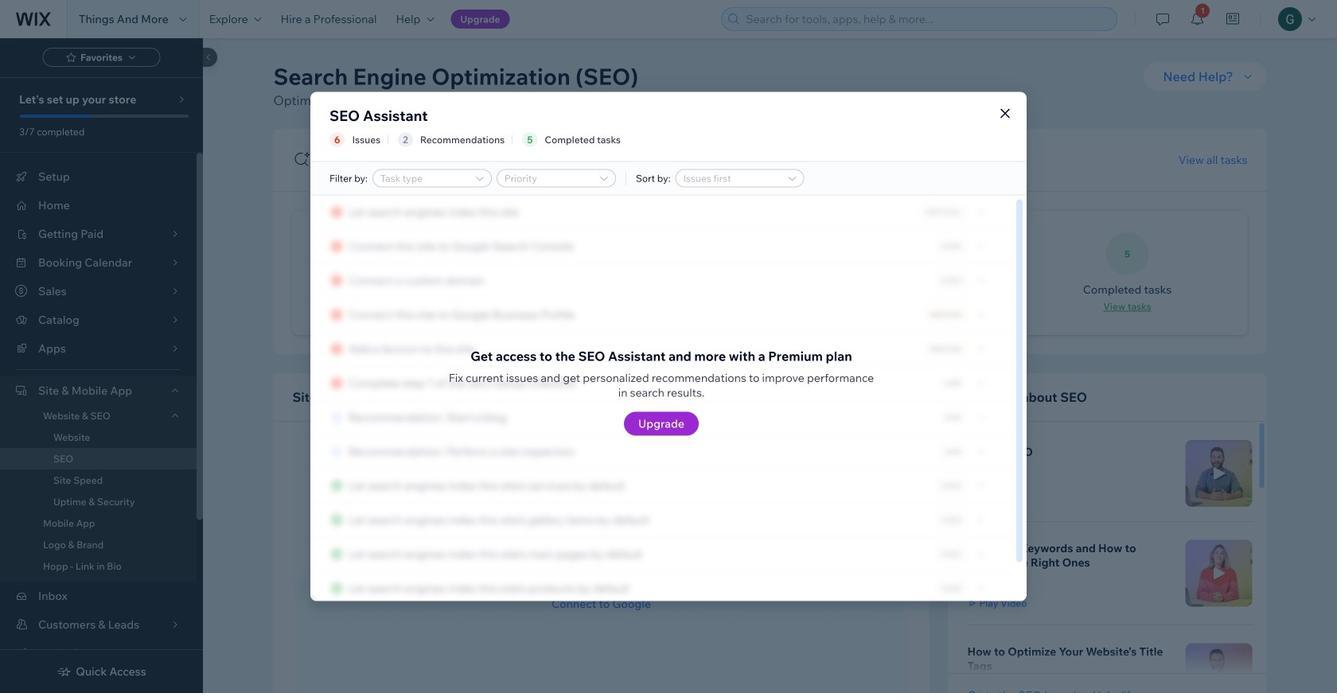 Task type: vqa. For each thing, say whether or not it's contained in the screenshot.
your in the Give your business its own, stunning brand
no



Task type: describe. For each thing, give the bounding box(es) containing it.
sidebar element
[[0, 38, 217, 693]]



Task type: locate. For each thing, give the bounding box(es) containing it.
None field
[[378, 170, 459, 187], [502, 170, 583, 187], [681, 170, 786, 187], [378, 170, 459, 187], [502, 170, 583, 187], [681, 170, 786, 187]]

Search for tools, apps, help & more... field
[[741, 8, 1112, 30]]

heading
[[329, 143, 899, 162], [292, 388, 464, 407], [967, 388, 1087, 407], [967, 445, 1033, 459], [967, 541, 1176, 570], [967, 645, 1176, 673]]



